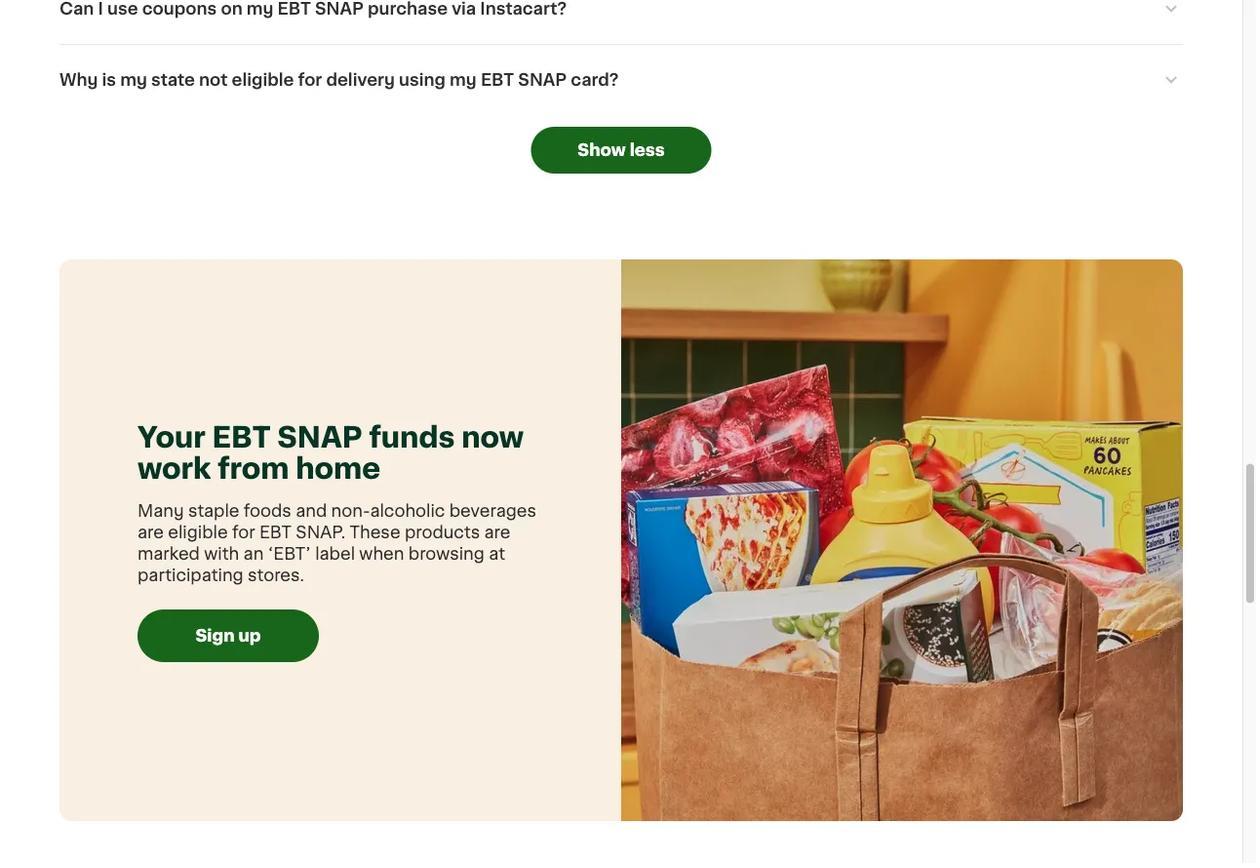 Task type: locate. For each thing, give the bounding box(es) containing it.
eligible down staple
[[168, 524, 228, 541]]

0 horizontal spatial eligible
[[168, 524, 228, 541]]

i
[[98, 0, 103, 17]]

sign up
[[196, 628, 261, 644]]

participating
[[138, 567, 244, 584]]

snap.
[[296, 524, 346, 541]]

less
[[630, 142, 665, 159]]

'ebt'
[[268, 546, 311, 562]]

2 vertical spatial snap
[[278, 424, 363, 452]]

ebt inside many staple foods and non-alcoholic beverages are eligible for ebt snap. these products are marked with an 'ebt' label when browsing at participating stores.
[[259, 524, 292, 541]]

alcoholic
[[370, 503, 445, 520]]

0 vertical spatial eligible
[[232, 72, 294, 88]]

1 horizontal spatial eligible
[[232, 72, 294, 88]]

my right "using" at the top left of the page
[[450, 72, 477, 88]]

show less
[[578, 142, 665, 159]]

are down many
[[138, 524, 164, 541]]

ebt inside dropdown button
[[278, 0, 311, 17]]

eligible inside dropdown button
[[232, 72, 294, 88]]

now
[[462, 424, 524, 452]]

for
[[298, 72, 322, 88], [232, 524, 255, 541]]

2 horizontal spatial my
[[450, 72, 477, 88]]

via
[[452, 0, 476, 17]]

many staple foods and non-alcoholic beverages are eligible for ebt snap. these products are marked with an 'ebt' label when browsing at participating stores.
[[138, 503, 541, 584]]

eligible right not
[[232, 72, 294, 88]]

home
[[296, 455, 381, 483]]

1 horizontal spatial my
[[247, 0, 274, 17]]

ebt down the foods at the left
[[259, 524, 292, 541]]

state
[[151, 72, 195, 88]]

0 horizontal spatial for
[[232, 524, 255, 541]]

1 horizontal spatial for
[[298, 72, 322, 88]]

funds
[[369, 424, 455, 452]]

are up at
[[484, 524, 511, 541]]

ebt right on
[[278, 0, 311, 17]]

ebt up from
[[212, 424, 271, 452]]

my
[[247, 0, 274, 17], [120, 72, 147, 88], [450, 72, 477, 88]]

using
[[399, 72, 446, 88]]

1 horizontal spatial are
[[484, 524, 511, 541]]

non-
[[331, 503, 370, 520]]

snap inside dropdown button
[[518, 72, 567, 88]]

ebt right "using" at the top left of the page
[[481, 72, 514, 88]]

0 vertical spatial for
[[298, 72, 322, 88]]

for up the an
[[232, 524, 255, 541]]

snap left card?
[[518, 72, 567, 88]]

my right on
[[247, 0, 274, 17]]

are
[[138, 524, 164, 541], [484, 524, 511, 541]]

can i use coupons on my ebt snap purchase via instacart?
[[60, 0, 567, 17]]

1 vertical spatial snap
[[518, 72, 567, 88]]

is
[[102, 72, 116, 88]]

and
[[296, 503, 327, 520]]

0 horizontal spatial are
[[138, 524, 164, 541]]

for left delivery
[[298, 72, 322, 88]]

1 vertical spatial eligible
[[168, 524, 228, 541]]

from
[[218, 455, 289, 483]]

snap left purchase
[[315, 0, 364, 17]]

why is my state not eligible for delivery using my ebt snap card? button
[[60, 45, 1183, 115]]

why is my state not eligible for delivery using my ebt snap card?
[[60, 72, 619, 88]]

browsing
[[409, 546, 485, 562]]

purchase
[[368, 0, 448, 17]]

eligible
[[232, 72, 294, 88], [168, 524, 228, 541]]

staple
[[188, 503, 240, 520]]

up
[[239, 628, 261, 644]]

sign up button
[[138, 610, 319, 662]]

1 are from the left
[[138, 524, 164, 541]]

snap
[[315, 0, 364, 17], [518, 72, 567, 88], [278, 424, 363, 452]]

snap up home
[[278, 424, 363, 452]]

my right is
[[120, 72, 147, 88]]

why
[[60, 72, 98, 88]]

ebt
[[278, 0, 311, 17], [481, 72, 514, 88], [212, 424, 271, 452], [259, 524, 292, 541]]

1 vertical spatial for
[[232, 524, 255, 541]]

0 vertical spatial snap
[[315, 0, 364, 17]]



Task type: vqa. For each thing, say whether or not it's contained in the screenshot.
99 corresponding to Ricola Cough Drops, Throat Care, Swiss Cherry
no



Task type: describe. For each thing, give the bounding box(es) containing it.
show less button
[[531, 127, 712, 174]]

your
[[138, 424, 206, 452]]

snap inside the your ebt snap funds now work from home
[[278, 424, 363, 452]]

foods
[[244, 503, 292, 520]]

snap inside dropdown button
[[315, 0, 364, 17]]

ebt inside dropdown button
[[481, 72, 514, 88]]

use
[[107, 0, 138, 17]]

for inside many staple foods and non-alcoholic beverages are eligible for ebt snap. these products are marked with an 'ebt' label when browsing at participating stores.
[[232, 524, 255, 541]]

work
[[138, 455, 211, 483]]

on
[[221, 0, 243, 17]]

2 are from the left
[[484, 524, 511, 541]]

not
[[199, 72, 228, 88]]

at
[[489, 546, 505, 562]]

card?
[[571, 72, 619, 88]]

eligible inside many staple foods and non-alcoholic beverages are eligible for ebt snap. these products are marked with an 'ebt' label when browsing at participating stores.
[[168, 524, 228, 541]]

delivery
[[326, 72, 395, 88]]

these
[[350, 524, 401, 541]]

your ebt snap funds now work from home
[[138, 424, 524, 483]]

can
[[60, 0, 94, 17]]

stores.
[[248, 567, 304, 584]]

can i use coupons on my ebt snap purchase via instacart? button
[[60, 0, 1183, 44]]

products
[[405, 524, 480, 541]]

marked
[[138, 546, 200, 562]]

sign
[[196, 628, 235, 644]]

many
[[138, 503, 184, 520]]

an
[[244, 546, 264, 562]]

0 horizontal spatial my
[[120, 72, 147, 88]]

for inside dropdown button
[[298, 72, 322, 88]]

show
[[578, 142, 626, 159]]

ebt inside the your ebt snap funds now work from home
[[212, 424, 271, 452]]

infographic image image
[[622, 260, 1183, 822]]

beverages
[[450, 503, 537, 520]]

with
[[204, 546, 239, 562]]

label
[[315, 546, 355, 562]]

my inside dropdown button
[[247, 0, 274, 17]]

when
[[359, 546, 404, 562]]

instacart?
[[480, 0, 567, 17]]

coupons
[[142, 0, 217, 17]]



